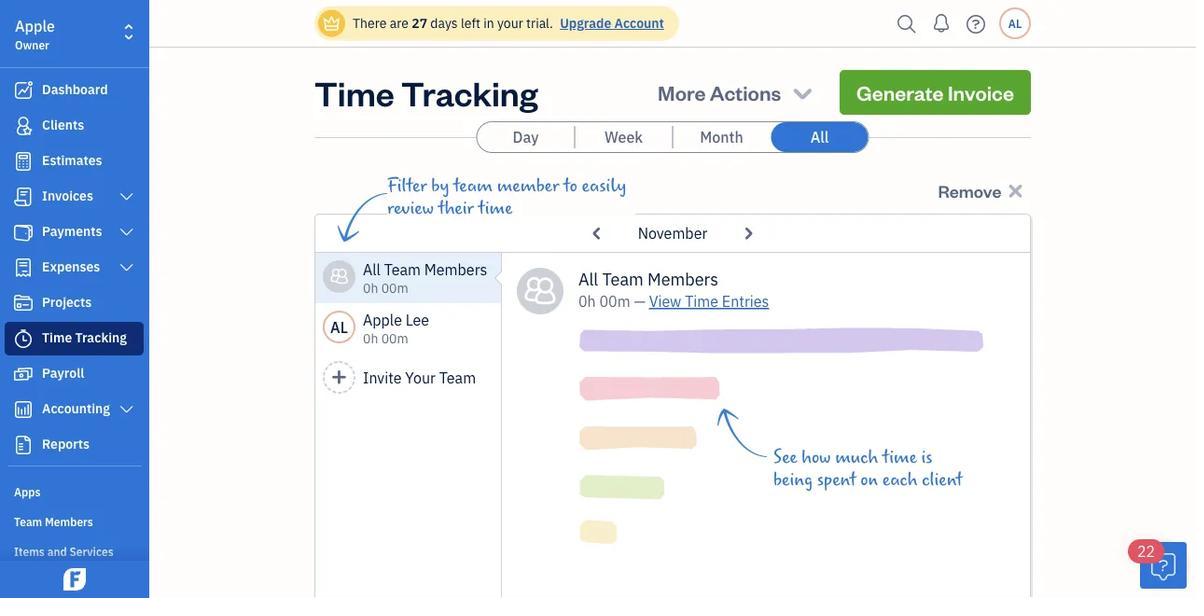 Task type: locate. For each thing, give the bounding box(es) containing it.
chevron large down image inside expenses link
[[118, 260, 135, 275]]

00m inside all team members 0h 00m
[[381, 280, 409, 297]]

all right users icon
[[363, 260, 381, 280]]

go to help image
[[962, 10, 991, 38]]

apple inside apple lee 0h 00m
[[363, 310, 402, 330]]

your
[[405, 368, 436, 388]]

team members link
[[5, 507, 144, 535]]

1 vertical spatial time tracking
[[42, 329, 127, 346]]

in
[[484, 14, 494, 32]]

chevron large down image
[[118, 225, 135, 240], [118, 402, 135, 417]]

payments link
[[5, 216, 144, 249]]

apple for lee
[[363, 310, 402, 330]]

notifications image
[[927, 5, 957, 42]]

00m
[[381, 280, 409, 297], [600, 292, 631, 311], [381, 330, 409, 347]]

1 vertical spatial time
[[883, 447, 918, 468]]

team up the —
[[603, 268, 644, 290]]

00m for all team members 0h 00m — view time entries see how much time is being spent on each client
[[600, 292, 631, 311]]

day link
[[478, 122, 575, 152]]

1 vertical spatial al
[[331, 317, 348, 337]]

1 horizontal spatial members
[[425, 260, 488, 280]]

1 horizontal spatial all
[[579, 268, 599, 290]]

easily
[[582, 176, 626, 196]]

members up view
[[648, 268, 719, 290]]

team inside all team members 0h 00m
[[384, 260, 421, 280]]

how
[[802, 447, 831, 468]]

invite your team button
[[316, 354, 502, 404]]

all for all
[[811, 127, 829, 147]]

2 horizontal spatial members
[[648, 268, 719, 290]]

apple
[[15, 16, 55, 36], [363, 310, 402, 330]]

reports
[[42, 435, 90, 453]]

payroll
[[42, 365, 84, 382]]

tracking down projects link
[[75, 329, 127, 346]]

expense image
[[12, 259, 35, 277]]

resource center badge image
[[1141, 542, 1187, 589]]

0 horizontal spatial apple
[[15, 16, 55, 36]]

time tracking
[[315, 70, 538, 114], [42, 329, 127, 346]]

time down there
[[315, 70, 395, 114]]

all
[[811, 127, 829, 147], [363, 260, 381, 280], [579, 268, 599, 290]]

0h left the —
[[579, 292, 596, 311]]

team inside button
[[439, 368, 476, 388]]

chevron large down image for accounting
[[118, 402, 135, 417]]

members inside all team members 0h 00m
[[425, 260, 488, 280]]

team right your
[[439, 368, 476, 388]]

all for all team members 0h 00m
[[363, 260, 381, 280]]

accounting link
[[5, 393, 144, 427]]

crown image
[[322, 14, 342, 33]]

invoice image
[[12, 188, 35, 206]]

more
[[658, 79, 706, 105]]

0h right users icon
[[363, 280, 378, 297]]

apple lee 0h 00m
[[363, 310, 430, 347]]

chevron large down image right payments
[[118, 225, 135, 240]]

1 vertical spatial time
[[685, 292, 719, 311]]

members
[[425, 260, 488, 280], [648, 268, 719, 290], [45, 514, 93, 529]]

time up the each
[[883, 447, 918, 468]]

remove button
[[934, 176, 1032, 206]]

week link
[[576, 122, 673, 152]]

apps
[[14, 485, 41, 499]]

apple left lee
[[363, 310, 402, 330]]

team
[[384, 260, 421, 280], [603, 268, 644, 290], [439, 368, 476, 388], [14, 514, 42, 529]]

time tracking down projects link
[[42, 329, 127, 346]]

see
[[774, 447, 798, 468]]

1 horizontal spatial time
[[315, 70, 395, 114]]

payment image
[[12, 223, 35, 242]]

1 horizontal spatial tracking
[[401, 70, 538, 114]]

dashboard image
[[12, 81, 35, 100]]

time inside the 'filter by team member to easily review their time'
[[479, 198, 513, 218]]

2 chevron large down image from the top
[[118, 402, 135, 417]]

apple inside "main" element
[[15, 16, 55, 36]]

time tracking inside "main" element
[[42, 329, 127, 346]]

0h for all team members 0h 00m
[[363, 280, 378, 297]]

are
[[390, 14, 409, 32]]

members for all team members 0h 00m — view time entries see how much time is being spent on each client
[[648, 268, 719, 290]]

0 horizontal spatial time
[[42, 329, 72, 346]]

time
[[315, 70, 395, 114], [685, 292, 719, 311], [42, 329, 72, 346]]

00m inside "all team members 0h 00m — view time entries see how much time is being spent on each client"
[[600, 292, 631, 311]]

remove
[[939, 180, 1002, 202]]

upgrade account link
[[557, 14, 664, 32]]

clients
[[42, 116, 84, 133]]

1 vertical spatial chevron large down image
[[118, 402, 135, 417]]

invoices
[[42, 187, 93, 204]]

1 horizontal spatial al
[[1009, 16, 1022, 31]]

members for all team members 0h 00m
[[425, 260, 488, 280]]

generate invoice
[[857, 79, 1015, 105]]

0 horizontal spatial time tracking
[[42, 329, 127, 346]]

0 vertical spatial chevron large down image
[[118, 225, 135, 240]]

0 vertical spatial time
[[315, 70, 395, 114]]

2 vertical spatial time
[[42, 329, 72, 346]]

chevron large down image right accounting
[[118, 402, 135, 417]]

all inside "all team members 0h 00m — view time entries see how much time is being spent on each client"
[[579, 268, 599, 290]]

0h inside apple lee 0h 00m
[[363, 330, 378, 347]]

chevron large down image for expenses
[[118, 260, 135, 275]]

items
[[14, 544, 45, 559]]

22
[[1138, 542, 1156, 562]]

1 horizontal spatial apple
[[363, 310, 402, 330]]

time right timer image
[[42, 329, 72, 346]]

00m up invite
[[381, 330, 409, 347]]

projects link
[[5, 287, 144, 320]]

27
[[412, 14, 428, 32]]

0 horizontal spatial all
[[363, 260, 381, 280]]

next month image
[[736, 218, 761, 248]]

00m up lee
[[381, 280, 409, 297]]

0 vertical spatial apple
[[15, 16, 55, 36]]

times image
[[1005, 180, 1027, 202]]

apple up owner
[[15, 16, 55, 36]]

time down team
[[479, 198, 513, 218]]

al
[[1009, 16, 1022, 31], [331, 317, 348, 337]]

chevron large down image inside payments 'link'
[[118, 225, 135, 240]]

chevron large down image
[[118, 190, 135, 204], [118, 260, 135, 275]]

1 chevron large down image from the top
[[118, 225, 135, 240]]

0 horizontal spatial time
[[479, 198, 513, 218]]

there are 27 days left in your trial. upgrade account
[[353, 14, 664, 32]]

members inside "all team members 0h 00m — view time entries see how much time is being spent on each client"
[[648, 268, 719, 290]]

2 horizontal spatial time
[[685, 292, 719, 311]]

2 chevron large down image from the top
[[118, 260, 135, 275]]

al down users icon
[[331, 317, 348, 337]]

chevron large down image inside invoices link
[[118, 190, 135, 204]]

members down their
[[425, 260, 488, 280]]

invite
[[363, 368, 402, 388]]

0h inside "all team members 0h 00m — view time entries see how much time is being spent on each client"
[[579, 292, 596, 311]]

time inside "main" element
[[42, 329, 72, 346]]

time tracking down 27
[[315, 70, 538, 114]]

clients link
[[5, 109, 144, 143]]

services
[[70, 544, 114, 559]]

more actions button
[[649, 70, 825, 115]]

tracking
[[401, 70, 538, 114], [75, 329, 127, 346]]

chevron large down image right invoices at the left of the page
[[118, 190, 135, 204]]

all inside all team members 0h 00m
[[363, 260, 381, 280]]

members up items and services link
[[45, 514, 93, 529]]

team up lee
[[384, 260, 421, 280]]

member
[[497, 176, 559, 196]]

0 vertical spatial al
[[1009, 16, 1022, 31]]

time tracking link
[[5, 322, 144, 356]]

upgrade
[[560, 14, 612, 32]]

all down chevrondown image
[[811, 127, 829, 147]]

account
[[615, 14, 664, 32]]

day
[[513, 127, 539, 147]]

0 vertical spatial time tracking
[[315, 70, 538, 114]]

all down previous month image
[[579, 268, 599, 290]]

0 vertical spatial time
[[479, 198, 513, 218]]

0h inside all team members 0h 00m
[[363, 280, 378, 297]]

expenses link
[[5, 251, 144, 285]]

generate invoice button
[[840, 70, 1032, 115]]

team down apps at the left bottom
[[14, 514, 42, 529]]

00m for all team members 0h 00m
[[381, 280, 409, 297]]

chevron large down image right the expenses
[[118, 260, 135, 275]]

users image
[[330, 266, 349, 288]]

—
[[634, 292, 646, 311]]

time inside "all team members 0h 00m — view time entries see how much time is being spent on each client"
[[883, 447, 918, 468]]

0 vertical spatial chevron large down image
[[118, 190, 135, 204]]

left
[[461, 14, 481, 32]]

chevron large down image inside accounting link
[[118, 402, 135, 417]]

projects
[[42, 294, 92, 311]]

00m left the —
[[600, 292, 631, 311]]

al right go to help icon at right top
[[1009, 16, 1022, 31]]

0h
[[363, 280, 378, 297], [579, 292, 596, 311], [363, 330, 378, 347]]

days
[[431, 14, 458, 32]]

tracking down left
[[401, 70, 538, 114]]

1 vertical spatial apple
[[363, 310, 402, 330]]

0h up invite
[[363, 330, 378, 347]]

accounting
[[42, 400, 110, 417]]

1 vertical spatial tracking
[[75, 329, 127, 346]]

0 horizontal spatial members
[[45, 514, 93, 529]]

lee
[[406, 310, 430, 330]]

time right view
[[685, 292, 719, 311]]

2 horizontal spatial all
[[811, 127, 829, 147]]

plus image
[[331, 369, 348, 386]]

1 horizontal spatial time
[[883, 447, 918, 468]]

timer image
[[12, 330, 35, 348]]

0 horizontal spatial tracking
[[75, 329, 127, 346]]

1 chevron large down image from the top
[[118, 190, 135, 204]]

spent
[[818, 470, 857, 490]]

1 vertical spatial chevron large down image
[[118, 260, 135, 275]]

your
[[498, 14, 524, 32]]

invite your team
[[363, 368, 476, 388]]

being
[[774, 470, 813, 490]]



Task type: vqa. For each thing, say whether or not it's contained in the screenshot.
chevron large down icon
yes



Task type: describe. For each thing, give the bounding box(es) containing it.
review
[[387, 198, 434, 218]]

trial.
[[527, 14, 553, 32]]

week
[[605, 127, 643, 147]]

0h for all team members 0h 00m — view time entries see how much time is being spent on each client
[[579, 292, 596, 311]]

to
[[564, 176, 578, 196]]

month
[[700, 127, 744, 147]]

view
[[649, 292, 682, 311]]

payroll link
[[5, 358, 144, 391]]

view time entries button
[[649, 290, 770, 313]]

main element
[[0, 0, 196, 598]]

chevrondown image
[[790, 79, 816, 105]]

members inside "main" element
[[45, 514, 93, 529]]

much
[[836, 447, 879, 468]]

team inside "main" element
[[14, 514, 42, 529]]

team inside "all team members 0h 00m — view time entries see how much time is being spent on each client"
[[603, 268, 644, 290]]

entries
[[722, 292, 770, 311]]

expenses
[[42, 258, 100, 275]]

money image
[[12, 365, 35, 384]]

client image
[[12, 117, 35, 135]]

is
[[922, 447, 933, 468]]

each
[[883, 470, 918, 490]]

al inside 'al' dropdown button
[[1009, 16, 1022, 31]]

by
[[432, 176, 449, 196]]

chart image
[[12, 400, 35, 419]]

items and services link
[[5, 537, 144, 565]]

freshbooks image
[[60, 569, 90, 591]]

reports link
[[5, 428, 144, 462]]

0 horizontal spatial al
[[331, 317, 348, 337]]

all team members 0h 00m
[[363, 260, 488, 297]]

november
[[638, 224, 708, 243]]

items and services
[[14, 544, 114, 559]]

all for all team members 0h 00m — view time entries see how much time is being spent on each client
[[579, 268, 599, 290]]

filter by team member to easily review their time
[[387, 176, 626, 218]]

owner
[[15, 37, 49, 52]]

actions
[[710, 79, 781, 105]]

estimates
[[42, 152, 102, 169]]

tracking inside time tracking link
[[75, 329, 127, 346]]

apple owner
[[15, 16, 55, 52]]

project image
[[12, 294, 35, 313]]

previous month image
[[585, 218, 610, 248]]

generate
[[857, 79, 944, 105]]

on
[[861, 470, 879, 490]]

more actions
[[658, 79, 781, 105]]

payments
[[42, 223, 102, 240]]

team
[[454, 176, 493, 196]]

invoice
[[948, 79, 1015, 105]]

chevron large down image for payments
[[118, 225, 135, 240]]

apple for owner
[[15, 16, 55, 36]]

apps link
[[5, 477, 144, 505]]

al button
[[1000, 7, 1032, 39]]

report image
[[12, 436, 35, 455]]

0 vertical spatial tracking
[[401, 70, 538, 114]]

search image
[[892, 10, 922, 38]]

chevron large down image for invoices
[[118, 190, 135, 204]]

team members
[[14, 514, 93, 529]]

dashboard
[[42, 81, 108, 98]]

invoices link
[[5, 180, 144, 214]]

22 button
[[1129, 540, 1187, 589]]

estimates link
[[5, 145, 144, 178]]

and
[[47, 544, 67, 559]]

all team members 0h 00m — view time entries see how much time is being spent on each client
[[579, 268, 963, 490]]

there
[[353, 14, 387, 32]]

filter
[[387, 176, 427, 196]]

month link
[[674, 122, 771, 152]]

dashboard link
[[5, 74, 144, 107]]

1 horizontal spatial time tracking
[[315, 70, 538, 114]]

client
[[923, 470, 963, 490]]

00m inside apple lee 0h 00m
[[381, 330, 409, 347]]

their
[[438, 198, 474, 218]]

all link
[[772, 122, 869, 152]]

estimate image
[[12, 152, 35, 171]]

time inside "all team members 0h 00m — view time entries see how much time is being spent on each client"
[[685, 292, 719, 311]]



